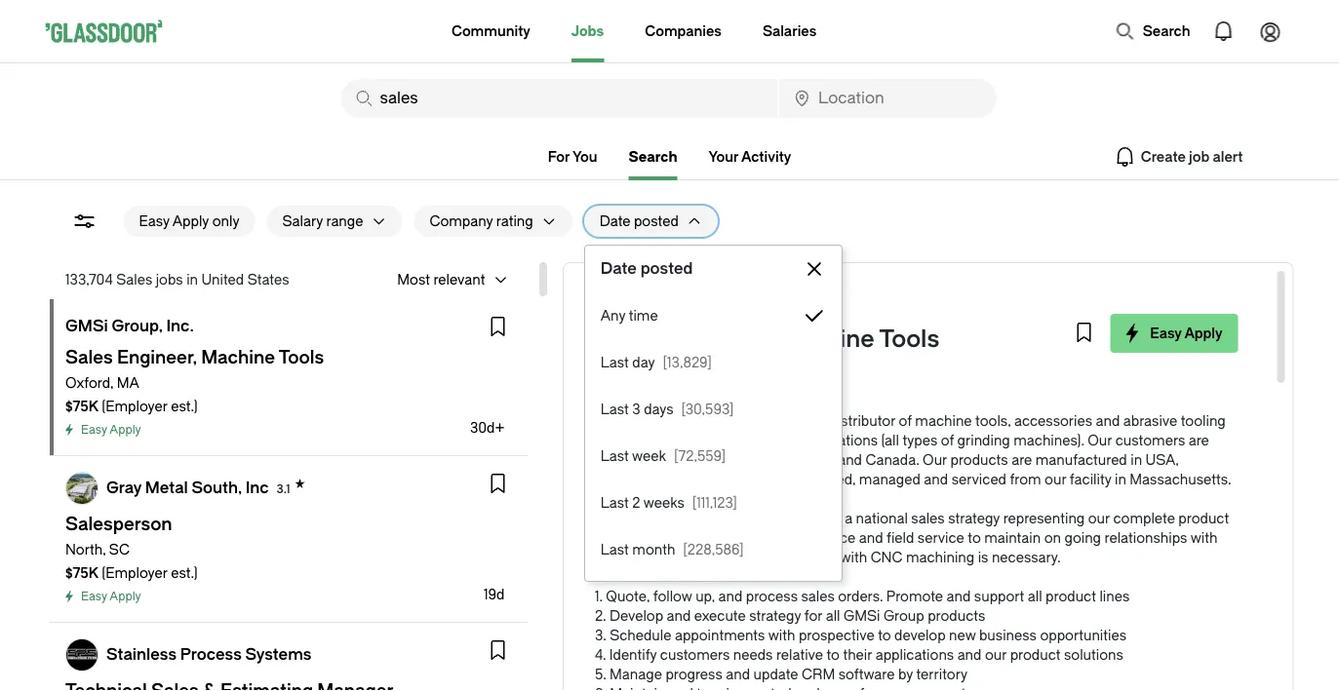 Task type: vqa. For each thing, say whether or not it's contained in the screenshot.
Gmsi Group, Inc. corresponding to Sales Engineer, Machine Tools
yes



Task type: describe. For each thing, give the bounding box(es) containing it.
0 vertical spatial strategy
[[948, 511, 1000, 527]]

a
[[845, 511, 853, 527]]

for
[[805, 608, 823, 624]]

abrasive
[[1124, 413, 1178, 429]]

close dropdown image
[[803, 258, 826, 281]]

in left usa,
[[1131, 452, 1142, 468]]

easy up abrasive
[[1151, 325, 1182, 341]]

distributor
[[829, 413, 896, 429]]

1 service from the left
[[809, 530, 856, 546]]

weeks
[[644, 495, 685, 511]]

last for last month [228,586]
[[601, 542, 629, 558]]

and right importer
[[802, 413, 826, 429]]

easy down the north,
[[80, 590, 107, 604]]

and down new
[[958, 647, 982, 663]]

essential
[[595, 569, 658, 585]]

primarily
[[630, 433, 686, 449]]

oxford, inside 'oxford, ma $75k (employer est.)'
[[65, 375, 113, 391]]

accessories
[[1014, 413, 1093, 429]]

appointments
[[675, 628, 765, 644]]

and down 'needs' at the bottom right of page
[[726, 667, 750, 683]]

jobs
[[572, 23, 604, 39]]

metal
[[145, 479, 188, 497]]

progress
[[666, 667, 723, 683]]

and up new
[[947, 589, 971, 605]]

types
[[903, 433, 938, 449]]

search button
[[1106, 12, 1200, 51]]

tools
[[879, 326, 940, 353]]

relative
[[776, 647, 823, 663]]

easy apply only button
[[123, 206, 255, 237]]

needs
[[733, 647, 773, 663]]

gmsi group, inc. for sales engineer, machine tools
[[595, 297, 723, 315]]

north, sc $75k (employer est.)
[[65, 542, 197, 581]]

software
[[839, 667, 895, 683]]

1 vertical spatial posted
[[641, 260, 693, 278]]

last day [13,829]
[[601, 355, 712, 371]]

$75k for oxford, ma $75k (employer est.)
[[65, 399, 98, 415]]

in right facility
[[1115, 472, 1127, 488]]

1 vertical spatial product
[[1046, 589, 1096, 605]]

last for last day [13,829]
[[601, 355, 629, 371]]

machining
[[906, 550, 975, 566]]

representing
[[1003, 511, 1085, 527]]

for you link
[[548, 149, 598, 165]]

days
[[644, 401, 674, 418]]

0 horizontal spatial strategy
[[749, 608, 801, 624]]

companies
[[645, 23, 722, 39]]

date posted button
[[584, 206, 679, 237]]

position
[[626, 511, 678, 527]]

opportunities
[[1040, 628, 1127, 644]]

applications inside is an importer and distributor of machine tools, accessories and abrasive tooling used primarily in metal working applications (all types of grinding machines). our customers are located throughout the united states and canada. our products are manufactured in usa, germany, china and taiwan. distributed, managed and serviced from our facility in massachusetts.
[[800, 433, 878, 449]]

and up the [111,123] at the right bottom of page
[[702, 472, 727, 488]]

metal
[[705, 433, 741, 449]]

133,704
[[65, 272, 112, 288]]

managed
[[859, 472, 921, 488]]

orders.
[[838, 589, 883, 605]]

follow
[[653, 589, 692, 605]]

posted inside popup button
[[634, 213, 679, 229]]

and down follow
[[667, 608, 691, 624]]

1 horizontal spatial all
[[1028, 589, 1043, 605]]

0 horizontal spatial states
[[247, 272, 289, 288]]

1 vertical spatial are
[[1012, 452, 1032, 468]]

0 horizontal spatial united
[[201, 272, 244, 288]]

up,
[[696, 589, 715, 605]]

position
[[595, 491, 651, 507]]

0 horizontal spatial all
[[826, 608, 840, 624]]

any
[[601, 308, 626, 324]]

last 3 days [30,593]
[[601, 401, 734, 418]]

is inside position summary this position will be part of developing a national sales strategy representing our complete product line while working with customer service and field service to maintain on going relationships with our customer. application experience with cnc machining is necessary. essential job functions 1. quote, follow up, and process sales orders. promote and support all product lines 2. develop and execute strategy for all gmsi group products 3. schedule appointments with prospective to develop new business opportunities 4. identify customers needs relative to their applications and our product solutions 5. manage progress and update crm software by territory
[[978, 550, 989, 566]]

easy apply for 30d+
[[80, 423, 141, 437]]

while
[[621, 530, 655, 546]]

gmsi up used
[[595, 413, 633, 429]]

an
[[723, 413, 739, 429]]

on
[[1045, 530, 1061, 546]]

most
[[397, 272, 430, 288]]

1 horizontal spatial of
[[899, 413, 912, 429]]

crm
[[802, 667, 835, 683]]

5.
[[595, 667, 606, 683]]

4.
[[595, 647, 606, 663]]

schedule
[[610, 628, 672, 644]]

week
[[632, 448, 666, 464]]

relationships
[[1105, 530, 1188, 546]]

with up application
[[713, 530, 740, 546]]

0 vertical spatial sales
[[911, 511, 945, 527]]

133,704 sales jobs in united states
[[65, 272, 289, 288]]

Search location field
[[780, 79, 997, 118]]

germany,
[[595, 472, 657, 488]]

any time
[[601, 308, 658, 324]]

gray
[[106, 479, 141, 497]]

our down business
[[985, 647, 1007, 663]]

1 vertical spatial date
[[601, 260, 637, 278]]

1 horizontal spatial are
[[1189, 433, 1210, 449]]

0 vertical spatial product
[[1179, 511, 1229, 527]]

[30,593]
[[681, 401, 734, 418]]

execute
[[694, 608, 746, 624]]

1 horizontal spatial our
[[1088, 433, 1112, 449]]

rating
[[496, 213, 533, 229]]

for
[[548, 149, 570, 165]]

$75k for north, sc $75k (employer est.)
[[65, 565, 98, 581]]

tooling
[[1181, 413, 1226, 429]]

and down the types
[[924, 472, 948, 488]]

jobs list element
[[49, 299, 528, 692]]

est.) for north, sc $75k (employer est.)
[[170, 565, 197, 581]]

company rating button
[[414, 206, 533, 237]]

business
[[979, 628, 1037, 644]]

group, for oxford, ma
[[111, 318, 162, 336]]

oxford, ma $75k (employer est.)
[[65, 375, 197, 415]]

with left cnc
[[840, 550, 867, 566]]

date posted list box
[[585, 293, 842, 574]]

easy apply for 19d
[[80, 590, 141, 604]]

located
[[595, 452, 643, 468]]

sales engineer, machine tools oxford, ma
[[595, 326, 940, 371]]

2 vertical spatial inc.
[[685, 413, 709, 429]]

last for last 2 weeks [111,123]
[[601, 495, 629, 511]]

promote
[[887, 589, 943, 605]]

last for last 3 days [30,593]
[[601, 401, 629, 418]]

customers inside is an importer and distributor of machine tools, accessories and abrasive tooling used primarily in metal working applications (all types of grinding machines). our customers are located throughout the united states and canada. our products are manufactured in usa, germany, china and taiwan. distributed, managed and serviced from our facility in massachusetts.
[[1116, 433, 1186, 449]]

cnc
[[871, 550, 903, 566]]

field
[[887, 530, 914, 546]]

salaries
[[763, 23, 817, 39]]

easy apply button
[[1111, 314, 1238, 353]]

day
[[632, 355, 655, 371]]

inc. for sales engineer, machine tools
[[696, 297, 723, 315]]

community link
[[452, 0, 531, 62]]

salary range
[[282, 213, 363, 229]]

functions
[[689, 569, 757, 585]]

by
[[898, 667, 913, 683]]

process
[[180, 646, 241, 664]]

part
[[725, 511, 751, 527]]

developing
[[771, 511, 842, 527]]

2 vertical spatial gmsi group, inc.
[[595, 413, 709, 429]]

2 vertical spatial group,
[[636, 413, 682, 429]]

systems
[[245, 646, 311, 664]]

and down national
[[859, 530, 883, 546]]



Task type: locate. For each thing, give the bounding box(es) containing it.
0 vertical spatial inc.
[[696, 297, 723, 315]]

1 vertical spatial states
[[793, 452, 835, 468]]

0 vertical spatial products
[[951, 452, 1008, 468]]

0 vertical spatial to
[[968, 530, 981, 546]]

territory
[[916, 667, 968, 683]]

19d
[[483, 587, 504, 603]]

0 horizontal spatial are
[[1012, 452, 1032, 468]]

necessary.
[[992, 550, 1061, 566]]

0 vertical spatial date posted
[[600, 213, 679, 229]]

0 vertical spatial easy apply
[[1151, 325, 1223, 341]]

(employer
[[101, 399, 167, 415], [101, 565, 167, 581]]

$75k
[[65, 399, 98, 415], [65, 565, 98, 581]]

of inside position summary this position will be part of developing a national sales strategy representing our complete product line while working with customer service and field service to maintain on going relationships with our customer. application experience with cnc machining is necessary. essential job functions 1. quote, follow up, and process sales orders. promote and support all product lines 2. develop and execute strategy for all gmsi group products 3. schedule appointments with prospective to develop new business opportunities 4. identify customers needs relative to their applications and our product solutions 5. manage progress and update crm software by territory
[[754, 511, 767, 527]]

$75k up gray metal south, inc logo
[[65, 399, 98, 415]]

easy apply down north, sc $75k (employer est.)
[[80, 590, 141, 604]]

going
[[1065, 530, 1101, 546]]

jobs link
[[572, 0, 604, 62]]

sales up for
[[801, 589, 835, 605]]

est.) inside north, sc $75k (employer est.)
[[170, 565, 197, 581]]

date posted
[[600, 213, 679, 229], [601, 260, 693, 278]]

est.) up gray metal south, inc
[[170, 399, 197, 415]]

apply up the tooling
[[1185, 325, 1223, 341]]

product
[[1179, 511, 1229, 527], [1046, 589, 1096, 605], [1010, 647, 1061, 663]]

time
[[629, 308, 658, 324]]

manage
[[610, 667, 662, 683]]

1 vertical spatial applications
[[876, 647, 954, 663]]

and left abrasive
[[1096, 413, 1120, 429]]

2 vertical spatial of
[[754, 511, 767, 527]]

est.) down gray metal south, inc
[[170, 565, 197, 581]]

easy apply only
[[139, 213, 239, 229]]

date posted down search link
[[600, 213, 679, 229]]

product down massachusetts.
[[1179, 511, 1229, 527]]

0 vertical spatial working
[[745, 433, 796, 449]]

with right relationships
[[1191, 530, 1218, 546]]

0 vertical spatial all
[[1028, 589, 1043, 605]]

0 horizontal spatial sales
[[801, 589, 835, 605]]

search
[[1143, 23, 1191, 39], [629, 149, 678, 165]]

products inside is an importer and distributor of machine tools, accessories and abrasive tooling used primarily in metal working applications (all types of grinding machines). our customers are located throughout the united states and canada. our products are manufactured in usa, germany, china and taiwan. distributed, managed and serviced from our facility in massachusetts.
[[951, 452, 1008, 468]]

distributed,
[[781, 472, 856, 488]]

service down a
[[809, 530, 856, 546]]

products up new
[[928, 608, 986, 624]]

gmsi inside position summary this position will be part of developing a national sales strategy representing our complete product line while working with customer service and field service to maintain on going relationships with our customer. application experience with cnc machining is necessary. essential job functions 1. quote, follow up, and process sales orders. promote and support all product lines 2. develop and execute strategy for all gmsi group products 3. schedule appointments with prospective to develop new business opportunities 4. identify customers needs relative to their applications and our product solutions 5. manage progress and update crm software by territory
[[844, 608, 880, 624]]

0 vertical spatial oxford,
[[595, 355, 643, 371]]

1 est.) from the top
[[170, 399, 197, 415]]

of right 'part'
[[754, 511, 767, 527]]

0 horizontal spatial oxford,
[[65, 375, 113, 391]]

(employer for sc
[[101, 565, 167, 581]]

inc
[[245, 479, 268, 497]]

machine
[[776, 326, 875, 353]]

1 $75k from the top
[[65, 399, 98, 415]]

0 vertical spatial sales
[[116, 272, 152, 288]]

0 vertical spatial posted
[[634, 213, 679, 229]]

0 vertical spatial $75k
[[65, 399, 98, 415]]

serviced
[[952, 472, 1007, 488]]

last for last week [72,559]
[[601, 448, 629, 464]]

gmsi up day
[[595, 297, 638, 315]]

applications
[[800, 433, 878, 449], [876, 647, 954, 663]]

are
[[1189, 433, 1210, 449], [1012, 452, 1032, 468]]

easy apply down 'oxford, ma $75k (employer est.)'
[[80, 423, 141, 437]]

1 horizontal spatial is
[[978, 550, 989, 566]]

gmsi inside 'jobs list' 'element'
[[65, 318, 107, 336]]

[228,586]
[[683, 542, 744, 558]]

date up the any on the top left of the page
[[601, 260, 637, 278]]

month
[[632, 542, 675, 558]]

united right jobs
[[201, 272, 244, 288]]

gmsi group, inc. down jobs
[[65, 318, 193, 336]]

ma inside sales engineer, machine tools oxford, ma
[[646, 355, 669, 371]]

posted down search link
[[634, 213, 679, 229]]

stainless process systems logo image
[[66, 640, 97, 671]]

$75k inside 'oxford, ma $75k (employer est.)'
[[65, 399, 98, 415]]

gray metal south, inc
[[106, 479, 268, 497]]

states
[[247, 272, 289, 288], [793, 452, 835, 468]]

1 vertical spatial inc.
[[166, 318, 193, 336]]

maintain
[[985, 530, 1041, 546]]

1 vertical spatial sales
[[801, 589, 835, 605]]

working
[[745, 433, 796, 449], [658, 530, 710, 546]]

develop
[[895, 628, 946, 644]]

0 vertical spatial gmsi group, inc.
[[595, 297, 723, 315]]

0 vertical spatial (employer
[[101, 399, 167, 415]]

2
[[632, 495, 640, 511]]

strategy down process
[[749, 608, 801, 624]]

1 vertical spatial ma
[[116, 375, 139, 391]]

1 vertical spatial working
[[658, 530, 710, 546]]

2 vertical spatial to
[[827, 647, 840, 663]]

support
[[974, 589, 1025, 605]]

gmsi
[[595, 297, 638, 315], [65, 318, 107, 336], [595, 413, 633, 429], [844, 608, 880, 624]]

2 $75k from the top
[[65, 565, 98, 581]]

gmsi group, inc. up last day [13,829]
[[595, 297, 723, 315]]

united inside is an importer and distributor of machine tools, accessories and abrasive tooling used primarily in metal working applications (all types of grinding machines). our customers are located throughout the united states and canada. our products are manufactured in usa, germany, china and taiwan. distributed, managed and serviced from our facility in massachusetts.
[[747, 452, 790, 468]]

1 vertical spatial products
[[928, 608, 986, 624]]

states up distributed,
[[793, 452, 835, 468]]

stainless
[[106, 646, 176, 664]]

applications down distributor
[[800, 433, 878, 449]]

states inside is an importer and distributor of machine tools, accessories and abrasive tooling used primarily in metal working applications (all types of grinding machines). our customers are located throughout the united states and canada. our products are manufactured in usa, germany, china and taiwan. distributed, managed and serviced from our facility in massachusetts.
[[793, 452, 835, 468]]

prospective
[[799, 628, 875, 644]]

north,
[[65, 542, 105, 558]]

our up going
[[1089, 511, 1110, 527]]

4 last from the top
[[601, 495, 629, 511]]

with up "relative"
[[768, 628, 795, 644]]

1 horizontal spatial oxford,
[[595, 355, 643, 371]]

none field search keyword
[[341, 79, 778, 118]]

to left maintain
[[968, 530, 981, 546]]

product down business
[[1010, 647, 1061, 663]]

2 vertical spatial product
[[1010, 647, 1061, 663]]

30d+
[[470, 420, 504, 436]]

3 last from the top
[[601, 448, 629, 464]]

company rating
[[430, 213, 533, 229]]

solutions
[[1064, 647, 1124, 663]]

1 horizontal spatial none field
[[780, 79, 997, 118]]

our
[[1088, 433, 1112, 449], [923, 452, 947, 468]]

apply
[[172, 213, 209, 229], [1185, 325, 1223, 341], [109, 423, 141, 437], [109, 590, 141, 604]]

china
[[661, 472, 699, 488]]

is
[[709, 413, 720, 429], [978, 550, 989, 566]]

is inside is an importer and distributor of machine tools, accessories and abrasive tooling used primarily in metal working applications (all types of grinding machines). our customers are located throughout the united states and canada. our products are manufactured in usa, germany, china and taiwan. distributed, managed and serviced from our facility in massachusetts.
[[709, 413, 720, 429]]

1 vertical spatial easy apply
[[80, 423, 141, 437]]

strategy
[[948, 511, 1000, 527], [749, 608, 801, 624]]

2 est.) from the top
[[170, 565, 197, 581]]

applications inside position summary this position will be part of developing a national sales strategy representing our complete product line while working with customer service and field service to maintain on going relationships with our customer. application experience with cnc machining is necessary. essential job functions 1. quote, follow up, and process sales orders. promote and support all product lines 2. develop and execute strategy for all gmsi group products 3. schedule appointments with prospective to develop new business opportunities 4. identify customers needs relative to their applications and our product solutions 5. manage progress and update crm software by territory
[[876, 647, 954, 663]]

0 horizontal spatial working
[[658, 530, 710, 546]]

1 vertical spatial $75k
[[65, 565, 98, 581]]

1 last from the top
[[601, 355, 629, 371]]

date posted inside date posted popup button
[[600, 213, 679, 229]]

our down line
[[595, 550, 617, 566]]

last left the '3'
[[601, 401, 629, 418]]

customers down abrasive
[[1116, 433, 1186, 449]]

1 vertical spatial (employer
[[101, 565, 167, 581]]

importer
[[743, 413, 799, 429]]

is left an
[[709, 413, 720, 429]]

0 horizontal spatial to
[[827, 647, 840, 663]]

your activity
[[709, 149, 792, 165]]

est.) inside 'oxford, ma $75k (employer est.)'
[[170, 399, 197, 415]]

our inside is an importer and distributor of machine tools, accessories and abrasive tooling used primarily in metal working applications (all types of grinding machines). our customers are located throughout the united states and canada. our products are manufactured in usa, germany, china and taiwan. distributed, managed and serviced from our facility in massachusetts.
[[1045, 472, 1067, 488]]

all right for
[[826, 608, 840, 624]]

easy up jobs
[[139, 213, 170, 229]]

1 vertical spatial sales
[[595, 326, 658, 353]]

1 vertical spatial customers
[[660, 647, 730, 663]]

1 vertical spatial of
[[941, 433, 954, 449]]

apply down north, sc $75k (employer est.)
[[109, 590, 141, 604]]

working down will
[[658, 530, 710, 546]]

group, right the any on the top left of the page
[[641, 297, 692, 315]]

group, for sales engineer, machine tools
[[641, 297, 692, 315]]

0 vertical spatial united
[[201, 272, 244, 288]]

0 horizontal spatial none field
[[341, 79, 778, 118]]

our right from
[[1045, 472, 1067, 488]]

group, up primarily
[[636, 413, 682, 429]]

2 horizontal spatial to
[[968, 530, 981, 546]]

2 vertical spatial easy apply
[[80, 590, 141, 604]]

last week [72,559]
[[601, 448, 726, 464]]

massachusetts.
[[1130, 472, 1232, 488]]

[13,829]
[[663, 355, 712, 371]]

date posted up the time
[[601, 260, 693, 278]]

1 horizontal spatial to
[[878, 628, 891, 644]]

2 service from the left
[[918, 530, 965, 546]]

none field search location
[[780, 79, 997, 118]]

1 vertical spatial to
[[878, 628, 891, 644]]

to down prospective
[[827, 647, 840, 663]]

1 vertical spatial oxford,
[[65, 375, 113, 391]]

inc. for oxford, ma
[[166, 318, 193, 336]]

canada.
[[866, 452, 920, 468]]

jobs
[[155, 272, 183, 288]]

1 horizontal spatial service
[[918, 530, 965, 546]]

company
[[430, 213, 493, 229]]

1 vertical spatial est.)
[[170, 565, 197, 581]]

last left 2
[[601, 495, 629, 511]]

in right jobs
[[186, 272, 198, 288]]

1 horizontal spatial customers
[[1116, 433, 1186, 449]]

2 last from the top
[[601, 401, 629, 418]]

last left day
[[601, 355, 629, 371]]

sales left jobs
[[116, 272, 152, 288]]

easy apply inside button
[[1151, 325, 1223, 341]]

inc. down 133,704 sales jobs in united states
[[166, 318, 193, 336]]

application
[[688, 550, 762, 566]]

salary range button
[[267, 206, 363, 237]]

strategy down serviced
[[948, 511, 1000, 527]]

quote,
[[606, 589, 650, 605]]

date down search link
[[600, 213, 631, 229]]

easy down 'oxford, ma $75k (employer est.)'
[[80, 423, 107, 437]]

products
[[951, 452, 1008, 468], [928, 608, 986, 624]]

0 vertical spatial our
[[1088, 433, 1112, 449]]

of down the machine
[[941, 433, 954, 449]]

1 vertical spatial is
[[978, 550, 989, 566]]

sales down any time
[[595, 326, 658, 353]]

sales up 'field'
[[911, 511, 945, 527]]

2 (employer from the top
[[101, 565, 167, 581]]

inc. up engineer,
[[696, 297, 723, 315]]

(employer down sc in the left of the page
[[101, 565, 167, 581]]

0 horizontal spatial is
[[709, 413, 720, 429]]

2 horizontal spatial of
[[941, 433, 954, 449]]

apply left only
[[172, 213, 209, 229]]

to down the group
[[878, 628, 891, 644]]

stainless process systems
[[106, 646, 311, 664]]

0 vertical spatial group,
[[641, 297, 692, 315]]

last up essential
[[601, 542, 629, 558]]

process
[[746, 589, 798, 605]]

(employer up "gray"
[[101, 399, 167, 415]]

and down functions
[[719, 589, 743, 605]]

easy apply up the tooling
[[1151, 325, 1223, 341]]

united up taiwan.
[[747, 452, 790, 468]]

1 vertical spatial all
[[826, 608, 840, 624]]

0 vertical spatial states
[[247, 272, 289, 288]]

our up manufactured
[[1088, 433, 1112, 449]]

with
[[713, 530, 740, 546], [1191, 530, 1218, 546], [840, 550, 867, 566], [768, 628, 795, 644]]

gmsi group, inc.
[[595, 297, 723, 315], [65, 318, 193, 336], [595, 413, 709, 429]]

inc. up metal
[[685, 413, 709, 429]]

any time button
[[585, 293, 842, 339]]

0 vertical spatial search
[[1143, 23, 1191, 39]]

0 vertical spatial of
[[899, 413, 912, 429]]

their
[[843, 647, 872, 663]]

posted up the time
[[641, 260, 693, 278]]

customers up progress
[[660, 647, 730, 663]]

position summary this position will be part of developing a national sales strategy representing our complete product line while working with customer service and field service to maintain on going relationships with our customer. application experience with cnc machining is necessary. essential job functions 1. quote, follow up, and process sales orders. promote and support all product lines 2. develop and execute strategy for all gmsi group products 3. schedule appointments with prospective to develop new business opportunities 4. identify customers needs relative to their applications and our product solutions 5. manage progress and update crm software by territory
[[595, 491, 1229, 683]]

0 vertical spatial date
[[600, 213, 631, 229]]

customers
[[1116, 433, 1186, 449], [660, 647, 730, 663]]

all
[[1028, 589, 1043, 605], [826, 608, 840, 624]]

line
[[595, 530, 618, 546]]

0 horizontal spatial customers
[[660, 647, 730, 663]]

throughout
[[647, 452, 719, 468]]

working inside is an importer and distributor of machine tools, accessories and abrasive tooling used primarily in metal working applications (all types of grinding machines). our customers are located throughout the united states and canada. our products are manufactured in usa, germany, china and taiwan. distributed, managed and serviced from our facility in massachusetts.
[[745, 433, 796, 449]]

customer
[[743, 530, 806, 546]]

1 horizontal spatial ma
[[646, 355, 669, 371]]

gmsi down orders.
[[844, 608, 880, 624]]

(employer inside north, sc $75k (employer est.)
[[101, 565, 167, 581]]

1 horizontal spatial search
[[1143, 23, 1191, 39]]

1 vertical spatial united
[[747, 452, 790, 468]]

Search keyword field
[[341, 79, 778, 118]]

inc.
[[696, 297, 723, 315], [166, 318, 193, 336], [685, 413, 709, 429]]

are up from
[[1012, 452, 1032, 468]]

last
[[601, 355, 629, 371], [601, 401, 629, 418], [601, 448, 629, 464], [601, 495, 629, 511], [601, 542, 629, 558]]

3
[[632, 401, 641, 418]]

0 horizontal spatial search
[[629, 149, 678, 165]]

0 horizontal spatial ma
[[116, 375, 139, 391]]

0 horizontal spatial of
[[754, 511, 767, 527]]

1 none field from the left
[[341, 79, 778, 118]]

products inside position summary this position will be part of developing a national sales strategy representing our complete product line while working with customer service and field service to maintain on going relationships with our customer. application experience with cnc machining is necessary. essential job functions 1. quote, follow up, and process sales orders. promote and support all product lines 2. develop and execute strategy for all gmsi group products 3. schedule appointments with prospective to develop new business opportunities 4. identify customers needs relative to their applications and our product solutions 5. manage progress and update crm software by territory
[[928, 608, 986, 624]]

0 vertical spatial customers
[[1116, 433, 1186, 449]]

of up the types
[[899, 413, 912, 429]]

(employer inside 'oxford, ma $75k (employer est.)'
[[101, 399, 167, 415]]

$75k inside north, sc $75k (employer est.)
[[65, 565, 98, 581]]

0 horizontal spatial service
[[809, 530, 856, 546]]

all right support
[[1028, 589, 1043, 605]]

united
[[201, 272, 244, 288], [747, 452, 790, 468]]

1 vertical spatial our
[[923, 452, 947, 468]]

manufactured
[[1036, 452, 1128, 468]]

5 last from the top
[[601, 542, 629, 558]]

1 vertical spatial search
[[629, 149, 678, 165]]

are down the tooling
[[1189, 433, 1210, 449]]

will
[[681, 511, 702, 527]]

None field
[[341, 79, 778, 118], [780, 79, 997, 118]]

last up germany,
[[601, 448, 629, 464]]

3.
[[595, 628, 606, 644]]

facility
[[1070, 472, 1112, 488]]

develop
[[610, 608, 663, 624]]

customers inside position summary this position will be part of developing a national sales strategy representing our complete product line while working with customer service and field service to maintain on going relationships with our customer. application experience with cnc machining is necessary. essential job functions 1. quote, follow up, and process sales orders. promote and support all product lines 2. develop and execute strategy for all gmsi group products 3. schedule appointments with prospective to develop new business opportunities 4. identify customers needs relative to their applications and our product solutions 5. manage progress and update crm software by territory
[[660, 647, 730, 663]]

states down salary
[[247, 272, 289, 288]]

0 vertical spatial is
[[709, 413, 720, 429]]

products up serviced
[[951, 452, 1008, 468]]

in
[[186, 272, 198, 288], [690, 433, 701, 449], [1131, 452, 1142, 468], [1115, 472, 1127, 488]]

1 horizontal spatial working
[[745, 433, 796, 449]]

open filter menu image
[[73, 210, 96, 233]]

product up opportunities
[[1046, 589, 1096, 605]]

1.
[[595, 589, 603, 605]]

in up throughout
[[690, 433, 701, 449]]

sc
[[109, 542, 129, 558]]

est.) for oxford, ma $75k (employer est.)
[[170, 399, 197, 415]]

0 vertical spatial est.)
[[170, 399, 197, 415]]

working down importer
[[745, 433, 796, 449]]

0 horizontal spatial our
[[923, 452, 947, 468]]

and up distributed,
[[838, 452, 862, 468]]

sales inside sales engineer, machine tools oxford, ma
[[595, 326, 658, 353]]

gray metal south, inc logo image
[[66, 473, 97, 504]]

working inside position summary this position will be part of developing a national sales strategy representing our complete product line while working with customer service and field service to maintain on going relationships with our customer. application experience with cnc machining is necessary. essential job functions 1. quote, follow up, and process sales orders. promote and support all product lines 2. develop and execute strategy for all gmsi group products 3. schedule appointments with prospective to develop new business opportunities 4. identify customers needs relative to their applications and our product solutions 5. manage progress and update crm software by territory
[[658, 530, 710, 546]]

group, inside 'jobs list' 'element'
[[111, 318, 162, 336]]

apply down 'oxford, ma $75k (employer est.)'
[[109, 423, 141, 437]]

1 (employer from the top
[[101, 399, 167, 415]]

service up machining
[[918, 530, 965, 546]]

national
[[856, 511, 908, 527]]

1 vertical spatial gmsi group, inc.
[[65, 318, 193, 336]]

1 vertical spatial strategy
[[749, 608, 801, 624]]

applications down develop
[[876, 647, 954, 663]]

gmsi down 133,704
[[65, 318, 107, 336]]

job
[[660, 569, 686, 585]]

date inside date posted popup button
[[600, 213, 631, 229]]

1 vertical spatial date posted
[[601, 260, 693, 278]]

gmsi group, inc. up primarily
[[595, 413, 709, 429]]

0 horizontal spatial sales
[[116, 272, 152, 288]]

1 horizontal spatial united
[[747, 452, 790, 468]]

1 vertical spatial group,
[[111, 318, 162, 336]]

0 vertical spatial are
[[1189, 433, 1210, 449]]

is down maintain
[[978, 550, 989, 566]]

search inside button
[[1143, 23, 1191, 39]]

group, down jobs
[[111, 318, 162, 336]]

gmsi group, inc. for oxford, ma
[[65, 318, 193, 336]]

2 none field from the left
[[780, 79, 997, 118]]

1 horizontal spatial states
[[793, 452, 835, 468]]

ma inside 'oxford, ma $75k (employer est.)'
[[116, 375, 139, 391]]

(employer for ma
[[101, 399, 167, 415]]

1 horizontal spatial sales
[[911, 511, 945, 527]]

of
[[899, 413, 912, 429], [941, 433, 954, 449], [754, 511, 767, 527]]

oxford, inside sales engineer, machine tools oxford, ma
[[595, 355, 643, 371]]

gmsi group, inc. inside 'jobs list' 'element'
[[65, 318, 193, 336]]

1 horizontal spatial strategy
[[948, 511, 1000, 527]]

0 vertical spatial applications
[[800, 433, 878, 449]]

our down the types
[[923, 452, 947, 468]]

inc. inside 'jobs list' 'element'
[[166, 318, 193, 336]]



